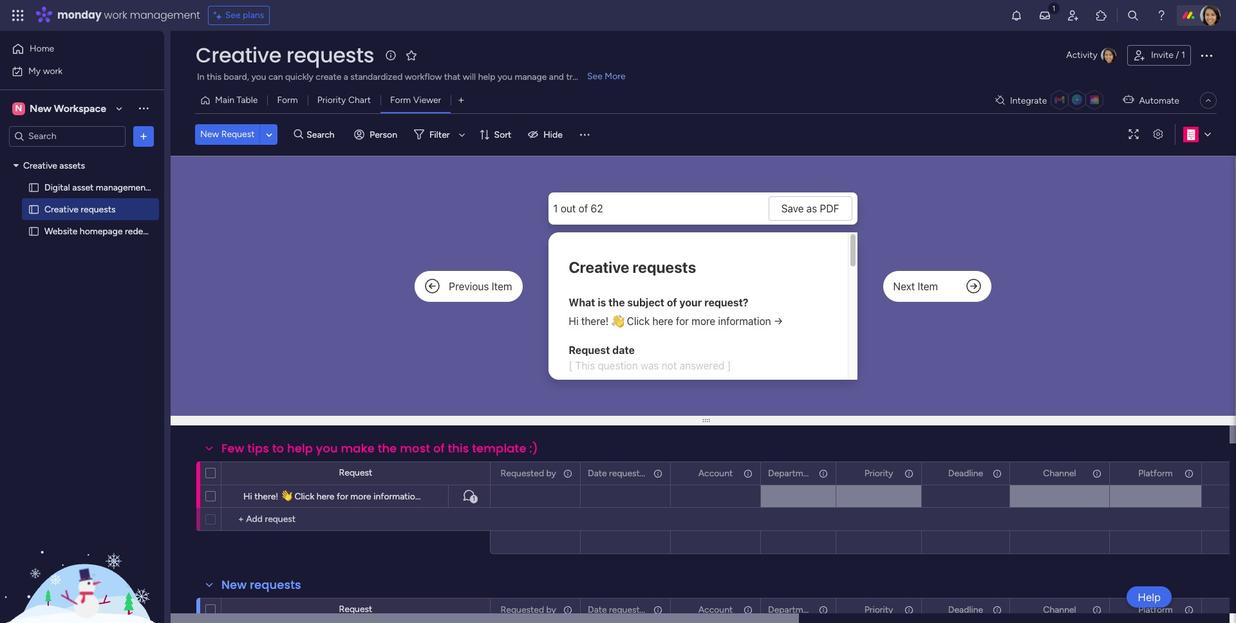 Task type: locate. For each thing, give the bounding box(es) containing it.
1 vertical spatial requests
[[81, 204, 116, 215]]

public board image left website
[[28, 225, 40, 237]]

collapse board header image
[[1204, 95, 1214, 106]]

date for first the date requested field from the bottom of the page
[[588, 604, 607, 615]]

option
[[0, 154, 164, 156]]

form for form
[[277, 95, 298, 106]]

main table
[[215, 95, 258, 106]]

date
[[588, 468, 607, 479], [588, 604, 607, 615]]

Requested by field
[[498, 467, 560, 481], [498, 603, 560, 617]]

options image for 2nd department field from the top
[[818, 599, 827, 621]]

see
[[225, 10, 241, 21], [587, 71, 603, 82]]

0 horizontal spatial new
[[30, 102, 51, 114]]

Priority field
[[861, 467, 897, 481], [861, 603, 897, 617]]

request
[[221, 129, 255, 140], [339, 468, 372, 478], [339, 604, 372, 615]]

2 requested from the top
[[609, 604, 650, 615]]

1 platform from the top
[[1139, 468, 1173, 479]]

creative right caret down icon
[[23, 160, 57, 171]]

creative requests up form button
[[196, 41, 374, 70]]

0 horizontal spatial work
[[43, 65, 63, 76]]

monday
[[57, 8, 101, 23]]

form
[[277, 95, 298, 106], [390, 95, 411, 106]]

my work button
[[8, 61, 138, 81]]

requested for 2nd the date requested field from the bottom
[[609, 468, 650, 479]]

website homepage redesign
[[44, 226, 160, 237]]

requested by
[[501, 468, 556, 479], [501, 604, 556, 615]]

date for 2nd the date requested field from the bottom
[[588, 468, 607, 479]]

/
[[1176, 50, 1180, 61]]

requests inside field
[[250, 577, 301, 593]]

options image
[[1199, 48, 1215, 63], [137, 130, 150, 143], [652, 463, 661, 485], [818, 463, 827, 485], [743, 463, 752, 484], [562, 599, 571, 621], [904, 599, 913, 621], [743, 600, 752, 621]]

asset
[[72, 182, 94, 193]]

1
[[1182, 50, 1186, 61], [473, 495, 475, 503]]

2 date requested field from the top
[[585, 603, 650, 617]]

n
[[15, 103, 22, 114]]

list box
[[0, 152, 177, 416]]

0 vertical spatial public board image
[[28, 181, 40, 194]]

hide
[[544, 129, 563, 140]]

1 vertical spatial public board image
[[28, 203, 40, 215]]

priority
[[317, 95, 346, 106], [865, 468, 893, 479], [865, 604, 893, 615]]

1 vertical spatial account
[[699, 604, 733, 615]]

0 vertical spatial platform
[[1139, 468, 1173, 479]]

1 department field from the top
[[765, 467, 817, 481]]

0 vertical spatial request
[[221, 129, 255, 140]]

1 horizontal spatial creative requests
[[196, 41, 374, 70]]

platform
[[1139, 468, 1173, 479], [1139, 604, 1173, 615]]

2 requested by from the top
[[501, 604, 556, 615]]

creative down see plans button
[[196, 41, 281, 70]]

1 date requested from the top
[[588, 468, 650, 479]]

0 horizontal spatial see
[[225, 10, 241, 21]]

workspace options image
[[137, 102, 150, 115]]

new for new workspace
[[30, 102, 51, 114]]

1 form from the left
[[277, 95, 298, 106]]

Department field
[[765, 467, 817, 481], [765, 603, 817, 617]]

column information image
[[653, 468, 663, 479], [904, 468, 914, 479], [1092, 468, 1102, 479], [1184, 468, 1195, 479], [653, 605, 663, 615], [819, 605, 829, 615], [904, 605, 914, 615], [1184, 605, 1195, 615]]

2 priority field from the top
[[861, 603, 897, 617]]

0 horizontal spatial 1
[[473, 495, 475, 503]]

work for my
[[43, 65, 63, 76]]

caret down image
[[14, 161, 19, 170]]

home button
[[8, 39, 138, 59]]

new inside workspace selection element
[[30, 102, 51, 114]]

1 vertical spatial requested
[[609, 604, 650, 615]]

1 vertical spatial new
[[200, 129, 219, 140]]

public board image left digital
[[28, 181, 40, 194]]

1 date from the top
[[588, 468, 607, 479]]

1 image
[[1048, 1, 1060, 15]]

redesign
[[125, 226, 160, 237]]

help
[[1138, 591, 1161, 604]]

column information image
[[563, 468, 573, 479], [743, 468, 753, 479], [819, 468, 829, 479], [992, 468, 1003, 479], [563, 605, 573, 615], [743, 605, 753, 615], [992, 605, 1003, 615], [1092, 605, 1102, 615]]

1 public board image from the top
[[28, 181, 40, 194]]

0 vertical spatial see
[[225, 10, 241, 21]]

see left more on the top of page
[[587, 71, 603, 82]]

table
[[237, 95, 258, 106]]

New requests field
[[218, 577, 304, 594]]

1 vertical spatial requested
[[501, 604, 544, 615]]

1 horizontal spatial new
[[200, 129, 219, 140]]

1 vertical spatial creative
[[23, 160, 57, 171]]

0 vertical spatial requested
[[501, 468, 544, 479]]

2 requested by field from the top
[[498, 603, 560, 617]]

1 vertical spatial deadline
[[948, 604, 983, 615]]

0 vertical spatial account
[[699, 468, 733, 479]]

0 vertical spatial date requested field
[[585, 467, 650, 481]]

form button
[[268, 90, 308, 111]]

2 date requested from the top
[[588, 604, 650, 615]]

1 vertical spatial platform
[[1139, 604, 1173, 615]]

0 horizontal spatial form
[[277, 95, 298, 106]]

information
[[374, 491, 420, 502]]

management
[[130, 8, 200, 23], [96, 182, 149, 193]]

1 account field from the top
[[695, 467, 736, 481]]

form for form viewer
[[390, 95, 411, 106]]

menu image
[[578, 128, 591, 141]]

see more
[[587, 71, 626, 82]]

options image for second 'channel' field from the top
[[1092, 599, 1101, 621]]

1 vertical spatial channel field
[[1040, 603, 1080, 617]]

creative
[[196, 41, 281, 70], [23, 160, 57, 171], [44, 204, 79, 215]]

home
[[30, 43, 54, 54]]

1 vertical spatial priority field
[[861, 603, 897, 617]]

new for new requests
[[222, 577, 247, 593]]

1 vertical spatial 1
[[473, 495, 475, 503]]

public board image
[[28, 181, 40, 194], [28, 203, 40, 215], [28, 225, 40, 237]]

2 deadline field from the top
[[945, 603, 987, 617]]

0 vertical spatial platform field
[[1136, 467, 1176, 481]]

work
[[104, 8, 127, 23], [43, 65, 63, 76]]

2 vertical spatial requests
[[250, 577, 301, 593]]

deadline
[[948, 468, 983, 479], [948, 604, 983, 615]]

1 vertical spatial management
[[96, 182, 149, 193]]

search everything image
[[1127, 9, 1140, 22]]

2 vertical spatial priority
[[865, 604, 893, 615]]

channel for second 'channel' field from the top
[[1043, 604, 1077, 615]]

options image for first the date requested field from the bottom of the page
[[652, 599, 661, 621]]

show board description image
[[383, 49, 399, 62]]

there!
[[255, 491, 279, 502]]

requests for the new requests field
[[250, 577, 301, 593]]

requests
[[286, 41, 374, 70], [81, 204, 116, 215], [250, 577, 301, 593]]

1 channel from the top
[[1043, 468, 1077, 479]]

0 vertical spatial channel
[[1043, 468, 1077, 479]]

Few tips to help you make the most of this template :) field
[[218, 440, 541, 457]]

0 vertical spatial deadline
[[948, 468, 983, 479]]

settings image
[[1148, 130, 1169, 139]]

few tips to help you make the most of this template :)
[[222, 440, 538, 457]]

department
[[768, 468, 817, 479], [768, 604, 817, 615]]

invite / 1
[[1151, 50, 1186, 61]]

0 vertical spatial work
[[104, 8, 127, 23]]

column information image for first platform field
[[1184, 468, 1195, 479]]

new workspace
[[30, 102, 106, 114]]

1 vertical spatial platform field
[[1136, 603, 1176, 617]]

0 vertical spatial priority field
[[861, 467, 897, 481]]

1 vertical spatial request
[[339, 468, 372, 478]]

requested
[[609, 468, 650, 479], [609, 604, 650, 615]]

0 vertical spatial requested by
[[501, 468, 556, 479]]

3 public board image from the top
[[28, 225, 40, 237]]

0 vertical spatial management
[[130, 8, 200, 23]]

0 vertical spatial new
[[30, 102, 51, 114]]

automate
[[1139, 95, 1180, 106]]

creative requests down asset
[[44, 204, 116, 215]]

date requested
[[588, 468, 650, 479], [588, 604, 650, 615]]

0 vertical spatial department field
[[765, 467, 817, 481]]

work inside button
[[43, 65, 63, 76]]

most
[[400, 440, 430, 457]]

Platform field
[[1136, 467, 1176, 481], [1136, 603, 1176, 617]]

0 vertical spatial requested
[[609, 468, 650, 479]]

hi
[[243, 491, 252, 502]]

2 requested from the top
[[501, 604, 544, 615]]

2 channel from the top
[[1043, 604, 1077, 615]]

0 vertical spatial account field
[[695, 467, 736, 481]]

1 vertical spatial requested by field
[[498, 603, 560, 617]]

notifications image
[[1010, 9, 1023, 22]]

2 platform field from the top
[[1136, 603, 1176, 617]]

new request
[[200, 129, 255, 140]]

options image for first platform field
[[1184, 463, 1193, 485]]

1 vertical spatial see
[[587, 71, 603, 82]]

form viewer
[[390, 95, 441, 106]]

Creative requests field
[[193, 41, 377, 70]]

1 vertical spatial department field
[[765, 603, 817, 617]]

lottie animation element
[[0, 493, 164, 623]]

creative assets
[[23, 160, 85, 171]]

options image
[[562, 463, 571, 485], [904, 463, 913, 485], [992, 463, 1001, 485], [1092, 463, 1101, 485], [1184, 463, 1193, 485], [652, 599, 661, 621], [818, 599, 827, 621], [992, 599, 1001, 621], [1092, 599, 1101, 621], [1184, 599, 1193, 621]]

1 vertical spatial by
[[546, 604, 556, 615]]

2 horizontal spatial new
[[222, 577, 247, 593]]

homepage
[[80, 226, 123, 237]]

2 vertical spatial public board image
[[28, 225, 40, 237]]

public board image down creative assets
[[28, 203, 40, 215]]

0 vertical spatial department
[[768, 468, 817, 479]]

0 vertical spatial channel field
[[1040, 467, 1080, 481]]

select product image
[[12, 9, 24, 22]]

1 vertical spatial department
[[768, 604, 817, 615]]

column information image for 2nd requested by field from the bottom of the page
[[563, 468, 573, 479]]

1 right →
[[473, 495, 475, 503]]

new inside button
[[200, 129, 219, 140]]

column information image for first platform field from the bottom of the page
[[1184, 605, 1195, 615]]

0 vertical spatial requested by field
[[498, 467, 560, 481]]

more
[[351, 491, 371, 502]]

Deadline field
[[945, 467, 987, 481], [945, 603, 987, 617]]

Date requested field
[[585, 467, 650, 481], [585, 603, 650, 617]]

1 vertical spatial account field
[[695, 603, 736, 617]]

2 department from the top
[[768, 604, 817, 615]]

request for tips
[[339, 468, 372, 478]]

public board image for creative requests
[[28, 203, 40, 215]]

0 vertical spatial date
[[588, 468, 607, 479]]

0 vertical spatial 1
[[1182, 50, 1186, 61]]

creative requests
[[196, 41, 374, 70], [44, 204, 116, 215]]

main
[[215, 95, 234, 106]]

work right "monday"
[[104, 8, 127, 23]]

2 vertical spatial request
[[339, 604, 372, 615]]

help button
[[1127, 587, 1172, 608]]

work right the "my"
[[43, 65, 63, 76]]

2 account from the top
[[699, 604, 733, 615]]

2 by from the top
[[546, 604, 556, 615]]

more
[[605, 71, 626, 82]]

workspace
[[54, 102, 106, 114]]

2 date from the top
[[588, 604, 607, 615]]

Channel field
[[1040, 467, 1080, 481], [1040, 603, 1080, 617]]

form down see more button
[[390, 95, 411, 106]]

1 vertical spatial date requested field
[[585, 603, 650, 617]]

few
[[222, 440, 244, 457]]

account
[[699, 468, 733, 479], [699, 604, 733, 615]]

2 form from the left
[[390, 95, 411, 106]]

you
[[316, 440, 338, 457]]

1 priority field from the top
[[861, 467, 897, 481]]

1 horizontal spatial see
[[587, 71, 603, 82]]

0 vertical spatial by
[[546, 468, 556, 479]]

1 right /
[[1182, 50, 1186, 61]]

1 horizontal spatial form
[[390, 95, 411, 106]]

2 public board image from the top
[[28, 203, 40, 215]]

column information image for 2nd 'account' field from the bottom
[[743, 468, 753, 479]]

chart
[[348, 95, 371, 106]]

0 vertical spatial deadline field
[[945, 467, 987, 481]]

2 channel field from the top
[[1040, 603, 1080, 617]]

1 horizontal spatial work
[[104, 8, 127, 23]]

date requested for first the date requested field from the bottom of the page
[[588, 604, 650, 615]]

0 vertical spatial priority
[[317, 95, 346, 106]]

requested
[[501, 468, 544, 479], [501, 604, 544, 615]]

column information image for first the date requested field from the bottom of the page
[[653, 605, 663, 615]]

1 vertical spatial channel
[[1043, 604, 1077, 615]]

open full screen image
[[1124, 130, 1144, 139]]

by
[[546, 468, 556, 479], [546, 604, 556, 615]]

hide button
[[523, 124, 570, 145]]

channel
[[1043, 468, 1077, 479], [1043, 604, 1077, 615]]

digital
[[44, 182, 70, 193]]

1 account from the top
[[699, 468, 733, 479]]

0 horizontal spatial creative requests
[[44, 204, 116, 215]]

new for new request
[[200, 129, 219, 140]]

1 vertical spatial deadline field
[[945, 603, 987, 617]]

my
[[28, 65, 41, 76]]

0 vertical spatial creative requests
[[196, 41, 374, 70]]

person
[[370, 129, 397, 140]]

0 vertical spatial date requested
[[588, 468, 650, 479]]

1 requested from the top
[[609, 468, 650, 479]]

1 vertical spatial creative requests
[[44, 204, 116, 215]]

this
[[448, 440, 469, 457]]

2 platform from the top
[[1139, 604, 1173, 615]]

creative up website
[[44, 204, 79, 215]]

invite
[[1151, 50, 1174, 61]]

Account field
[[695, 467, 736, 481], [695, 603, 736, 617]]

0 vertical spatial requests
[[286, 41, 374, 70]]

1 vertical spatial requested by
[[501, 604, 556, 615]]

2 vertical spatial new
[[222, 577, 247, 593]]

1 vertical spatial date requested
[[588, 604, 650, 615]]

filter button
[[409, 124, 470, 145]]

invite members image
[[1067, 9, 1080, 22]]

public board image for digital asset management (dam)
[[28, 181, 40, 194]]

workspace image
[[12, 101, 25, 116]]

see left plans
[[225, 10, 241, 21]]

form up v2 search icon
[[277, 95, 298, 106]]

new inside field
[[222, 577, 247, 593]]

list box containing creative assets
[[0, 152, 177, 416]]

0 vertical spatial creative
[[196, 41, 281, 70]]

1 vertical spatial date
[[588, 604, 607, 615]]

1 vertical spatial work
[[43, 65, 63, 76]]

1 by from the top
[[546, 468, 556, 479]]



Task type: vqa. For each thing, say whether or not it's contained in the screenshot.
Manage any type of project. Assign owners, set timelines and keep track of where your project stands.
no



Task type: describe. For each thing, give the bounding box(es) containing it.
tips
[[247, 440, 269, 457]]

column information image for first the priority field from the bottom
[[904, 605, 914, 615]]

of
[[433, 440, 445, 457]]

sort button
[[474, 124, 519, 145]]

column information image for 2nd 'account' field
[[743, 605, 753, 615]]

form viewer button
[[381, 90, 451, 111]]

1 date requested field from the top
[[585, 467, 650, 481]]

help
[[287, 440, 313, 457]]

2 vertical spatial creative
[[44, 204, 79, 215]]

v2 search image
[[294, 127, 303, 142]]

+ Add request text field
[[228, 512, 484, 527]]

see plans button
[[208, 6, 270, 25]]

1 requested from the top
[[501, 468, 544, 479]]

requested for first the date requested field from the bottom of the page
[[609, 604, 650, 615]]

column information image for first department field from the top of the page
[[819, 468, 829, 479]]

column information image for second requested by field
[[563, 605, 573, 615]]

(dam)
[[151, 182, 177, 193]]

for
[[337, 491, 348, 502]]

main table button
[[195, 90, 268, 111]]

dapulse integrations image
[[996, 96, 1005, 105]]

template
[[472, 440, 527, 457]]

filter
[[430, 129, 450, 140]]

my work
[[28, 65, 63, 76]]

account for 2nd 'account' field from the bottom
[[699, 468, 733, 479]]

column information image for second 'channel' field from the top
[[1092, 605, 1102, 615]]

see more button
[[195, 70, 628, 85]]

angle down image
[[266, 130, 272, 139]]

click
[[295, 491, 314, 502]]

autopilot image
[[1123, 92, 1134, 108]]

1 deadline from the top
[[948, 468, 983, 479]]

person button
[[349, 124, 405, 145]]

the
[[378, 440, 397, 457]]

1 deadline field from the top
[[945, 467, 987, 481]]

new requests
[[222, 577, 301, 593]]

management for work
[[130, 8, 200, 23]]

priority chart button
[[308, 90, 381, 111]]

add view image
[[459, 96, 464, 105]]

invite / 1 button
[[1128, 45, 1191, 66]]

monday work management
[[57, 8, 200, 23]]

options image for first platform field from the bottom of the page
[[1184, 599, 1193, 621]]

column information image for 2nd the date requested field from the bottom
[[653, 468, 663, 479]]

new request button
[[195, 124, 260, 145]]

1 button
[[448, 485, 490, 508]]

lottie animation image
[[0, 493, 164, 623]]

integrate
[[1010, 95, 1047, 106]]

inbox image
[[1039, 9, 1052, 22]]

Search in workspace field
[[27, 129, 108, 144]]

option inside "list box"
[[0, 154, 164, 156]]

1 horizontal spatial 1
[[1182, 50, 1186, 61]]

here
[[317, 491, 335, 502]]

see for see more
[[587, 71, 603, 82]]

see plans
[[225, 10, 264, 21]]

2 department field from the top
[[765, 603, 817, 617]]

digital asset management (dam)
[[44, 182, 177, 193]]

workspace selection element
[[12, 101, 108, 116]]

website
[[44, 226, 78, 237]]

→
[[423, 491, 432, 502]]

1 vertical spatial priority
[[865, 468, 893, 479]]

help image
[[1155, 9, 1168, 22]]

requests for creative requests field
[[286, 41, 374, 70]]

sort
[[494, 129, 511, 140]]

2 deadline from the top
[[948, 604, 983, 615]]

priority chart
[[317, 95, 371, 106]]

options image for 2nd requested by field from the bottom of the page
[[562, 463, 571, 485]]

:)
[[530, 440, 538, 457]]

date requested for 2nd the date requested field from the bottom
[[588, 468, 650, 479]]

1 requested by field from the top
[[498, 467, 560, 481]]

management for asset
[[96, 182, 149, 193]]

make
[[341, 440, 375, 457]]

column information image for 2nd department field from the top
[[819, 605, 829, 615]]

column information image for first the priority field from the top of the page
[[904, 468, 914, 479]]

column information image for first 'channel' field
[[1092, 468, 1102, 479]]

1 requested by from the top
[[501, 468, 556, 479]]

activity button
[[1061, 45, 1122, 66]]

2 account field from the top
[[695, 603, 736, 617]]

apps image
[[1095, 9, 1108, 22]]

public board image for website homepage redesign
[[28, 225, 40, 237]]

request inside button
[[221, 129, 255, 140]]

1 department from the top
[[768, 468, 817, 479]]

request for requests
[[339, 604, 372, 615]]

1 platform field from the top
[[1136, 467, 1176, 481]]

dapulse drag 2 image
[[700, 419, 710, 422]]

1 channel field from the top
[[1040, 467, 1080, 481]]

options image for first 'channel' field
[[1092, 463, 1101, 485]]

priority inside button
[[317, 95, 346, 106]]

arrow down image
[[454, 127, 470, 142]]

work for monday
[[104, 8, 127, 23]]

james peterson image
[[1200, 5, 1221, 26]]

plans
[[243, 10, 264, 21]]

see for see plans
[[225, 10, 241, 21]]

channel for first 'channel' field
[[1043, 468, 1077, 479]]

account for 2nd 'account' field
[[699, 604, 733, 615]]

add to favorites image
[[405, 49, 418, 62]]

Search field
[[303, 126, 342, 144]]

see more link
[[586, 70, 627, 83]]

activity
[[1067, 50, 1098, 61]]

hi there!   👋  click here for more information  →
[[243, 491, 432, 502]]

viewer
[[413, 95, 441, 106]]

👋
[[281, 491, 292, 502]]

assets
[[59, 160, 85, 171]]

to
[[272, 440, 284, 457]]



